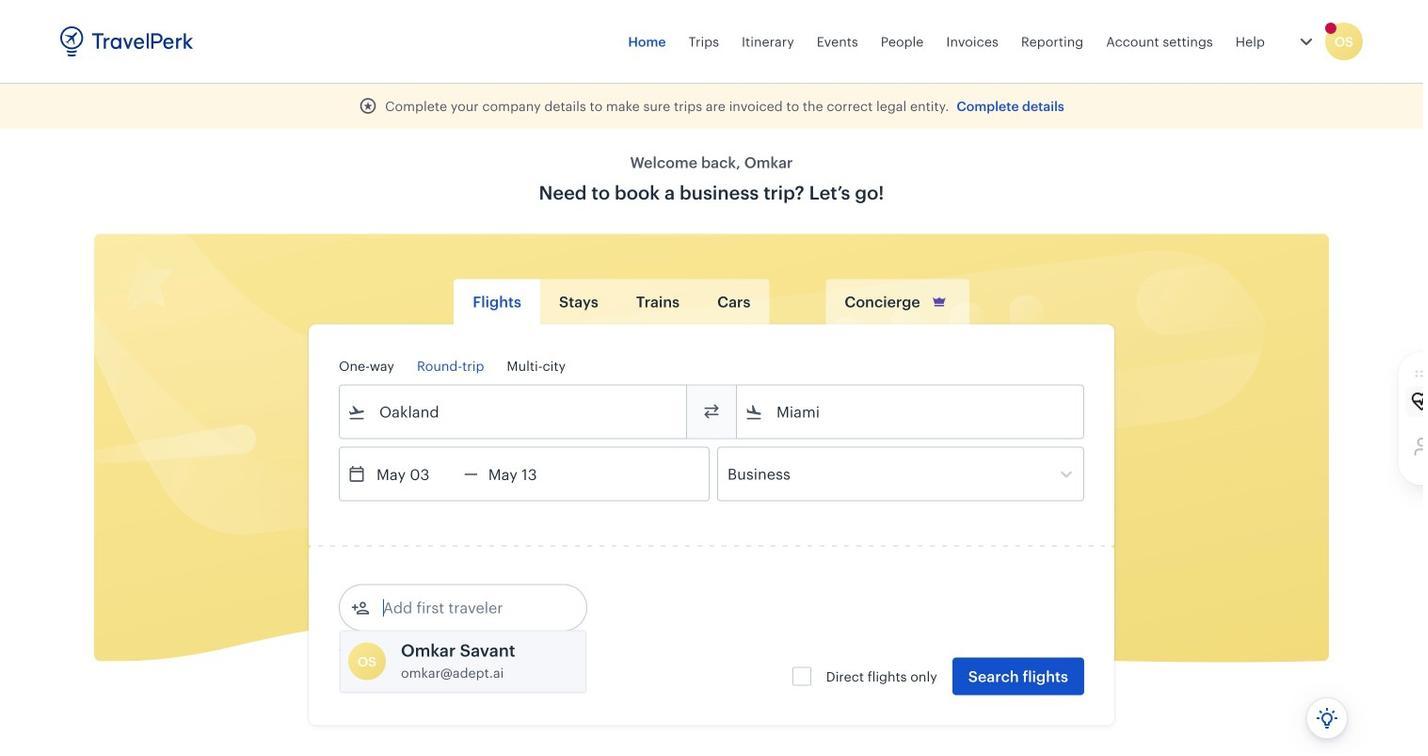Task type: describe. For each thing, give the bounding box(es) containing it.
Return text field
[[478, 448, 576, 500]]



Task type: locate. For each thing, give the bounding box(es) containing it.
To search field
[[764, 397, 1059, 427]]

Depart text field
[[366, 448, 464, 500]]

From search field
[[366, 397, 662, 427]]

Add first traveler search field
[[370, 593, 566, 623]]



